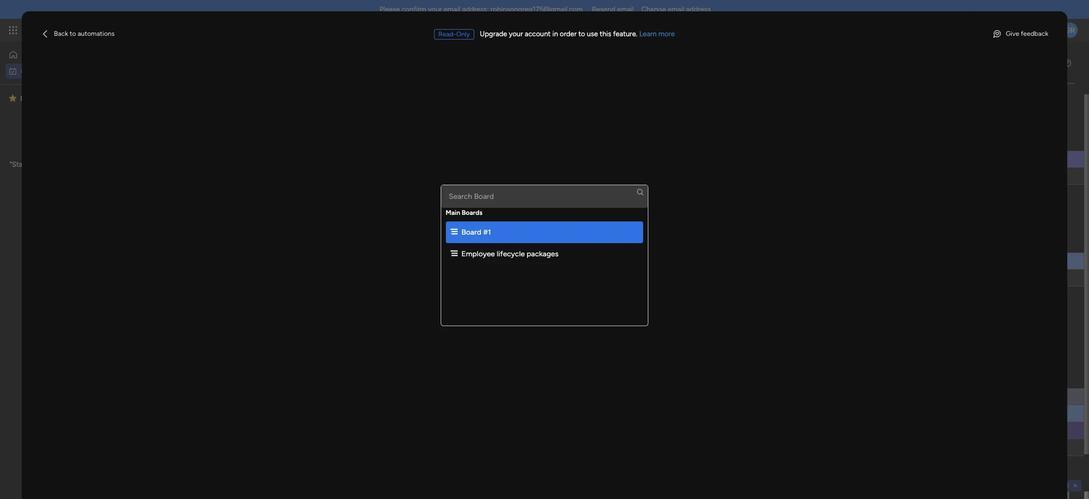 Task type: locate. For each thing, give the bounding box(es) containing it.
main boards
[[446, 209, 483, 217]]

board #1
[[462, 228, 491, 237]]

0 horizontal spatial email
[[444, 5, 460, 14]]

0 horizontal spatial work
[[31, 67, 46, 75]]

1 horizontal spatial email
[[617, 5, 634, 14]]

greg robinson image
[[1063, 23, 1078, 38]]

learn
[[639, 30, 657, 38]]

please
[[380, 5, 400, 14]]

1 to from the left
[[70, 30, 76, 38]]

back to automations button
[[37, 26, 118, 42]]

v2 star 2 image
[[9, 93, 17, 104]]

None search field
[[441, 185, 648, 208]]

your left account
[[509, 30, 523, 38]]

search everything image
[[1009, 25, 1018, 35]]

please confirm your email address: robinsongreg175@gmail.com
[[380, 5, 583, 14]]

more
[[659, 30, 675, 38]]

email right change
[[668, 5, 685, 14]]

work
[[76, 25, 93, 35], [31, 67, 46, 75]]

email left address:
[[444, 5, 460, 14]]

to left use
[[578, 30, 585, 38]]

work inside "button"
[[31, 67, 46, 75]]

2 horizontal spatial email
[[668, 5, 685, 14]]

my
[[21, 67, 30, 75]]

later
[[78, 171, 92, 180]]

access
[[48, 171, 70, 180]]

boards
[[462, 209, 483, 217]]

1 vertical spatial work
[[31, 67, 46, 75]]

work right my
[[31, 67, 46, 75]]

id: 302390365
[[1026, 482, 1069, 490]]

0 horizontal spatial to
[[70, 30, 76, 38]]

work right back
[[76, 25, 93, 35]]

address
[[686, 5, 711, 14]]

email for change email address
[[668, 5, 685, 14]]

3 email from the left
[[668, 5, 685, 14]]

easily
[[29, 171, 46, 180]]

0 horizontal spatial your
[[428, 5, 442, 14]]

any
[[29, 160, 40, 169]]

address:
[[462, 5, 489, 14]]

apps image
[[986, 25, 995, 35]]

upgrade
[[480, 30, 507, 38]]

1 horizontal spatial work
[[76, 25, 93, 35]]

feature.
[[613, 30, 638, 38]]

that
[[71, 160, 84, 169]]

this
[[600, 30, 611, 38]]

2 email from the left
[[617, 5, 634, 14]]

email
[[444, 5, 460, 14], [617, 5, 634, 14], [668, 5, 685, 14]]

1 horizontal spatial your
[[509, 30, 523, 38]]

management
[[95, 25, 147, 35]]

employee lifecycle packages
[[462, 250, 559, 258]]

you
[[86, 160, 98, 169]]

0 vertical spatial your
[[428, 5, 442, 14]]

to right back
[[70, 30, 76, 38]]

dapulse main image
[[451, 249, 458, 260]]

learn more link
[[639, 30, 675, 38]]

resend email link
[[592, 5, 634, 14]]

feedback
[[1021, 30, 1049, 38]]

302390365
[[1035, 482, 1069, 490]]

to
[[70, 30, 76, 38], [578, 30, 585, 38]]

your
[[428, 5, 442, 14], [509, 30, 523, 38]]

board
[[42, 160, 60, 169]]

packages
[[527, 250, 559, 258]]

can
[[99, 160, 111, 169]]

1 vertical spatial your
[[509, 30, 523, 38]]

your right confirm
[[428, 5, 442, 14]]

id:
[[1026, 482, 1034, 490]]

back
[[54, 30, 68, 38]]

only
[[456, 30, 470, 38]]

order
[[560, 30, 577, 38]]

lifecycle
[[497, 250, 525, 258]]

account
[[525, 30, 551, 38]]

id: 302390365 element
[[1022, 481, 1082, 492]]

search image
[[637, 190, 644, 196]]

use
[[587, 30, 598, 38]]

favorites
[[20, 94, 52, 103]]

give feedback
[[1006, 30, 1049, 38]]

to inside button
[[70, 30, 76, 38]]

email right resend
[[617, 5, 634, 14]]

favorites button
[[7, 90, 94, 106]]

1 horizontal spatial to
[[578, 30, 585, 38]]

main
[[446, 209, 460, 217]]

0 vertical spatial work
[[76, 25, 93, 35]]



Task type: vqa. For each thing, say whether or not it's contained in the screenshot.
top New Item
no



Task type: describe. For each thing, give the bounding box(es) containing it.
monday
[[42, 25, 74, 35]]

work for my
[[31, 67, 46, 75]]

change
[[641, 5, 666, 14]]

email for resend email
[[617, 5, 634, 14]]

select product image
[[8, 25, 18, 35]]

back to automations
[[54, 30, 115, 38]]

1 email from the left
[[444, 5, 460, 14]]

read-only
[[438, 30, 470, 38]]

change email address link
[[641, 5, 711, 14]]

board
[[462, 228, 482, 237]]

upgrade your account in order to use this feature. learn more
[[480, 30, 675, 38]]

Filter dashboard by text search field
[[179, 94, 268, 109]]

monday work management
[[42, 25, 147, 35]]

my work
[[21, 67, 46, 75]]

it
[[72, 171, 76, 180]]

home
[[22, 50, 40, 59]]

Search Board search field
[[441, 185, 648, 208]]

employee
[[462, 250, 495, 258]]

automations
[[78, 30, 115, 38]]

home button
[[6, 47, 101, 62]]

give feedback link
[[989, 26, 1052, 42]]

help image
[[1030, 25, 1039, 35]]

read-
[[438, 30, 456, 38]]

dapulse main image
[[451, 227, 458, 238]]

"star" any board so that you can easily access it later
[[10, 160, 111, 180]]

give
[[1006, 30, 1019, 38]]

robinsongreg175@gmail.com
[[491, 5, 583, 14]]

so
[[62, 160, 69, 169]]

resend email
[[592, 5, 634, 14]]

give feedback button
[[989, 26, 1052, 42]]

in
[[552, 30, 558, 38]]

work for monday
[[76, 25, 93, 35]]

resend
[[592, 5, 615, 14]]

my work button
[[6, 63, 101, 79]]

change email address
[[641, 5, 711, 14]]

2 to from the left
[[578, 30, 585, 38]]

"star"
[[10, 160, 27, 169]]

confirm
[[402, 5, 426, 14]]

#1
[[483, 228, 491, 237]]

remove image
[[1072, 483, 1079, 490]]



